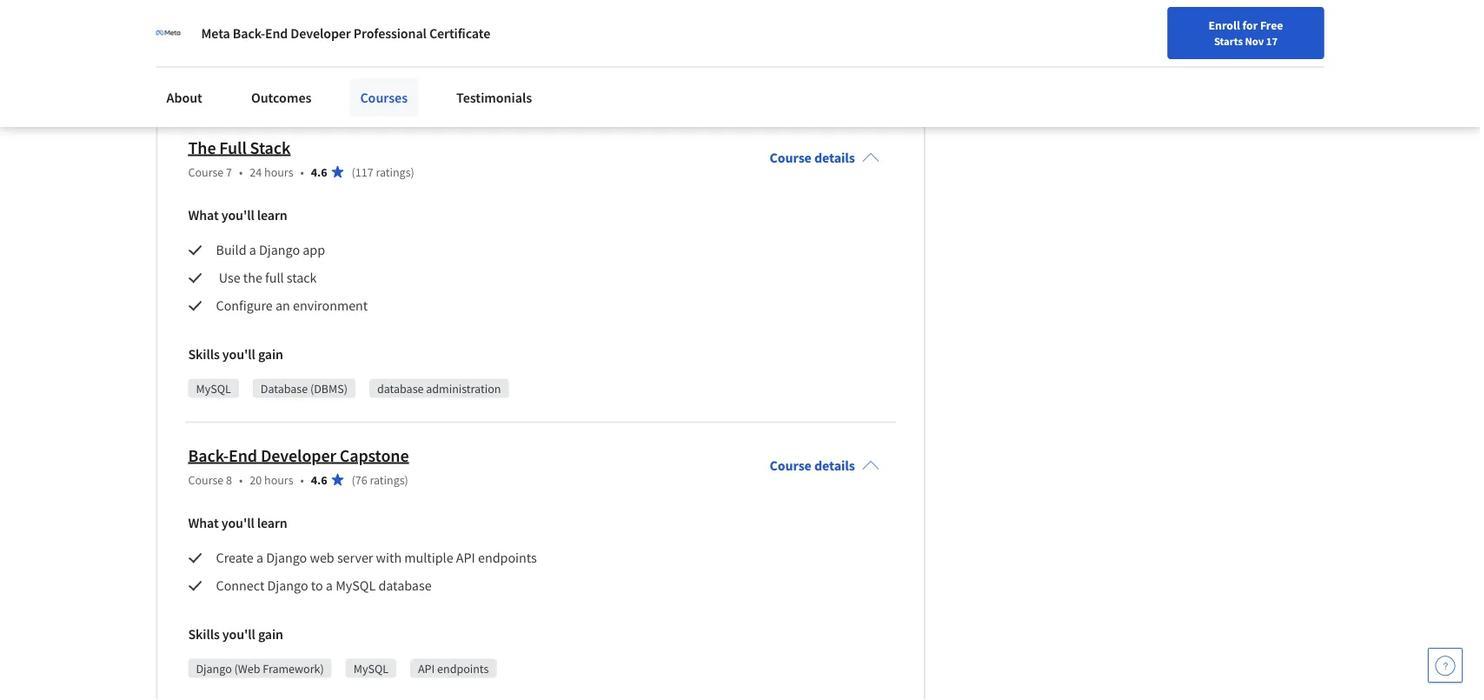 Task type: describe. For each thing, give the bounding box(es) containing it.
( 117 ratings )
[[352, 164, 415, 180]]

build a django app
[[216, 241, 325, 259]]

full
[[219, 136, 247, 158]]

django left 'to'
[[267, 577, 308, 594]]

build
[[216, 241, 247, 259]]

skills you'll gain for full
[[188, 346, 283, 363]]

course details for the full stack
[[770, 149, 856, 166]]

show notifications image
[[1246, 22, 1267, 43]]

2 vertical spatial mysql
[[354, 660, 389, 676]]

you'll up build
[[221, 206, 255, 224]]

1 vertical spatial database
[[379, 577, 432, 594]]

nov
[[1246, 34, 1265, 48]]

skills you'll gain authentication and authorization
[[188, 38, 449, 88]]

0 horizontal spatial api
[[418, 660, 435, 676]]

testimonials
[[457, 89, 532, 106]]

starts
[[1215, 34, 1243, 48]]

django up 'full'
[[259, 241, 300, 259]]

0 horizontal spatial back-
[[188, 444, 229, 466]]

details for the full stack
[[815, 149, 856, 166]]

free
[[1261, 17, 1284, 33]]

gain for stack
[[258, 346, 283, 363]]

8
[[226, 472, 232, 487]]

courses link
[[350, 78, 418, 117]]

76
[[355, 472, 368, 487]]

117
[[355, 164, 374, 180]]

skills for the
[[188, 346, 220, 363]]

stack
[[287, 269, 317, 286]]

• right 8
[[239, 472, 243, 487]]

connect django to a mysql database
[[216, 577, 435, 594]]

the full stack
[[188, 136, 291, 158]]

ratings for back-end developer capstone
[[370, 472, 405, 487]]

server
[[337, 549, 373, 566]]

to
[[311, 577, 323, 594]]

the
[[243, 269, 262, 286]]

1 vertical spatial developer
[[261, 444, 336, 466]]

enroll for free starts nov 17
[[1209, 17, 1284, 48]]

you'll up (web
[[222, 626, 255, 643]]

administration
[[426, 380, 501, 396]]

learn for developer
[[257, 514, 288, 532]]

• down the back-end developer capstone
[[300, 472, 304, 487]]

enroll
[[1209, 17, 1241, 33]]

back-end developer capstone
[[188, 444, 409, 466]]

back-end developer capstone link
[[188, 444, 409, 466]]

1 vertical spatial mysql
[[336, 577, 376, 594]]

course 8 • 20 hours •
[[188, 472, 304, 487]]

0 vertical spatial mysql
[[196, 380, 231, 396]]

you'll inside skills you'll gain authentication and authorization
[[222, 38, 255, 55]]

multiple
[[405, 549, 454, 566]]

create
[[216, 549, 254, 566]]

database (dbms)
[[261, 380, 348, 396]]

configure an environment
[[216, 297, 368, 314]]

about
[[167, 89, 203, 106]]

about link
[[156, 78, 213, 117]]

meta back-end developer professional certificate
[[201, 24, 491, 42]]

course 7 • 24 hours •
[[188, 164, 304, 180]]

course details for back-end developer capstone
[[770, 457, 856, 474]]

( for stack
[[352, 164, 355, 180]]

20
[[250, 472, 262, 487]]

use the full stack
[[216, 269, 317, 286]]

testimonials link
[[446, 78, 543, 117]]

english button
[[1116, 0, 1221, 57]]

course details button for back-end developer capstone
[[756, 433, 894, 499]]

( for developer
[[352, 472, 355, 487]]

database
[[261, 380, 308, 396]]

full
[[265, 269, 284, 286]]

details for back-end developer capstone
[[815, 457, 856, 474]]

a for stack
[[249, 241, 256, 259]]

meta image
[[156, 21, 180, 45]]

0 vertical spatial developer
[[291, 24, 351, 42]]

for
[[1243, 17, 1258, 33]]

use
[[219, 269, 241, 286]]

0 vertical spatial endpoints
[[478, 549, 537, 566]]

17
[[1267, 34, 1278, 48]]

0 horizontal spatial end
[[229, 444, 257, 466]]

what you'll learn for end
[[188, 514, 288, 532]]



Task type: locate. For each thing, give the bounding box(es) containing it.
0 vertical spatial gain
[[258, 38, 283, 55]]

a right create
[[256, 549, 263, 566]]

you'll
[[222, 38, 255, 55], [221, 206, 255, 224], [222, 346, 255, 363], [221, 514, 255, 532], [222, 626, 255, 643]]

0 vertical spatial a
[[249, 241, 256, 259]]

gain
[[258, 38, 283, 55], [258, 346, 283, 363], [258, 626, 283, 643]]

api
[[456, 549, 475, 566], [418, 660, 435, 676]]

skills for back-
[[188, 626, 220, 643]]

meta
[[201, 24, 230, 42]]

1 course details from the top
[[770, 149, 856, 166]]

•
[[239, 164, 243, 180], [300, 164, 304, 180], [239, 472, 243, 487], [300, 472, 304, 487]]

environment
[[293, 297, 368, 314]]

a for developer
[[256, 549, 263, 566]]

1 4.6 from the top
[[311, 164, 327, 180]]

gain up the outcomes
[[258, 38, 283, 55]]

) right 117
[[411, 164, 415, 180]]

2 learn from the top
[[257, 514, 288, 532]]

1 vertical spatial 4.6
[[311, 472, 327, 487]]

1 vertical spatial what you'll learn
[[188, 514, 288, 532]]

1 vertical spatial learn
[[257, 514, 288, 532]]

1 learn from the top
[[257, 206, 288, 224]]

1 hours from the top
[[264, 164, 294, 180]]

None search field
[[248, 11, 665, 46]]

ratings right 76
[[370, 472, 405, 487]]

gain inside skills you'll gain authentication and authorization
[[258, 38, 283, 55]]

you'll up outcomes link
[[222, 38, 255, 55]]

2 ( from the top
[[352, 472, 355, 487]]

you'll down configure
[[222, 346, 255, 363]]

app
[[303, 241, 325, 259]]

configure
[[216, 297, 273, 314]]

what
[[188, 206, 219, 224], [188, 514, 219, 532]]

back- up 8
[[188, 444, 229, 466]]

0 vertical spatial database
[[377, 380, 424, 396]]

hours for stack
[[264, 164, 294, 180]]

what you'll learn
[[188, 206, 288, 224], [188, 514, 288, 532]]

what up create
[[188, 514, 219, 532]]

0 vertical spatial )
[[411, 164, 415, 180]]

0 vertical spatial course details
[[770, 149, 856, 166]]

1 vertical spatial hours
[[264, 472, 294, 487]]

1 details from the top
[[815, 149, 856, 166]]

0 vertical spatial 4.6
[[311, 164, 327, 180]]

0 vertical spatial hours
[[264, 164, 294, 180]]

4.6 for developer
[[311, 472, 327, 487]]

2 skills from the top
[[188, 346, 220, 363]]

0 vertical spatial details
[[815, 149, 856, 166]]

1 vertical spatial endpoints
[[437, 660, 489, 676]]

ratings
[[376, 164, 411, 180], [370, 472, 405, 487]]

what you'll learn up create
[[188, 514, 288, 532]]

) for the full stack
[[411, 164, 415, 180]]

course details button
[[756, 125, 894, 191], [756, 433, 894, 499]]

1 vertical spatial api
[[418, 660, 435, 676]]

• right 24
[[300, 164, 304, 180]]

authorization
[[381, 73, 449, 88]]

2 vertical spatial skills
[[188, 626, 220, 643]]

24
[[250, 164, 262, 180]]

english
[[1147, 20, 1190, 37]]

what for the
[[188, 206, 219, 224]]

2 course details from the top
[[770, 457, 856, 474]]

database left administration
[[377, 380, 424, 396]]

0 vertical spatial skills
[[188, 38, 220, 55]]

a
[[249, 241, 256, 259], [256, 549, 263, 566], [326, 577, 333, 594]]

mysql right framework)
[[354, 660, 389, 676]]

3 gain from the top
[[258, 626, 283, 643]]

2 hours from the top
[[264, 472, 294, 487]]

(
[[352, 164, 355, 180], [352, 472, 355, 487]]

1 vertical spatial course details button
[[756, 433, 894, 499]]

end
[[265, 24, 288, 42], [229, 444, 257, 466]]

learn for stack
[[257, 206, 288, 224]]

hours right 24
[[264, 164, 294, 180]]

1 vertical spatial what
[[188, 514, 219, 532]]

7
[[226, 164, 232, 180]]

details
[[815, 149, 856, 166], [815, 457, 856, 474]]

help center image
[[1436, 655, 1457, 676]]

back- right meta
[[233, 24, 265, 42]]

professional
[[354, 24, 427, 42]]

2 details from the top
[[815, 457, 856, 474]]

capstone
[[340, 444, 409, 466]]

1 vertical spatial )
[[405, 472, 409, 487]]

2 skills you'll gain from the top
[[188, 626, 283, 643]]

and
[[359, 73, 378, 88]]

gain up the database
[[258, 346, 283, 363]]

4.6 left 117
[[311, 164, 327, 180]]

developer
[[291, 24, 351, 42], [261, 444, 336, 466]]

) for back-end developer capstone
[[405, 472, 409, 487]]

api endpoints
[[418, 660, 489, 676]]

framework)
[[263, 660, 324, 676]]

developer up authentication in the top left of the page
[[291, 24, 351, 42]]

mysql down server
[[336, 577, 376, 594]]

2 gain from the top
[[258, 346, 283, 363]]

web
[[310, 549, 335, 566]]

skills right meta image
[[188, 38, 220, 55]]

2 vertical spatial a
[[326, 577, 333, 594]]

• right 7
[[239, 164, 243, 180]]

1 horizontal spatial )
[[411, 164, 415, 180]]

skills
[[188, 38, 220, 55], [188, 346, 220, 363], [188, 626, 220, 643]]

0 vertical spatial what you'll learn
[[188, 206, 288, 224]]

learn down 20
[[257, 514, 288, 532]]

a right build
[[249, 241, 256, 259]]

mysql left the database
[[196, 380, 231, 396]]

0 vertical spatial api
[[456, 549, 475, 566]]

hours for developer
[[264, 472, 294, 487]]

outcomes link
[[241, 78, 322, 117]]

1 what you'll learn from the top
[[188, 206, 288, 224]]

courses
[[360, 89, 408, 106]]

2 4.6 from the top
[[311, 472, 327, 487]]

1 skills you'll gain from the top
[[188, 346, 283, 363]]

4.6 down the back-end developer capstone
[[311, 472, 327, 487]]

1 vertical spatial a
[[256, 549, 263, 566]]

what up build
[[188, 206, 219, 224]]

django (web framework)
[[196, 660, 324, 676]]

0 vertical spatial (
[[352, 164, 355, 180]]

database down with
[[379, 577, 432, 594]]

ratings right 117
[[376, 164, 411, 180]]

learn
[[257, 206, 288, 224], [257, 514, 288, 532]]

2 what you'll learn from the top
[[188, 514, 288, 532]]

mysql
[[196, 380, 231, 396], [336, 577, 376, 594], [354, 660, 389, 676]]

1 horizontal spatial end
[[265, 24, 288, 42]]

developer up 20
[[261, 444, 336, 466]]

outcomes
[[251, 89, 312, 106]]

2 vertical spatial gain
[[258, 626, 283, 643]]

django left web
[[266, 549, 307, 566]]

learn up build a django app at top left
[[257, 206, 288, 224]]

course details
[[770, 149, 856, 166], [770, 457, 856, 474]]

1 course details button from the top
[[756, 125, 894, 191]]

1 gain from the top
[[258, 38, 283, 55]]

course
[[770, 149, 812, 166], [188, 164, 224, 180], [770, 457, 812, 474], [188, 472, 224, 487]]

) down "capstone"
[[405, 472, 409, 487]]

1 vertical spatial back-
[[188, 444, 229, 466]]

1 vertical spatial gain
[[258, 346, 283, 363]]

4.6
[[311, 164, 327, 180], [311, 472, 327, 487]]

what you'll learn for full
[[188, 206, 288, 224]]

gain for developer
[[258, 626, 283, 643]]

1 vertical spatial skills you'll gain
[[188, 626, 283, 643]]

an
[[276, 297, 290, 314]]

0 vertical spatial what
[[188, 206, 219, 224]]

0 vertical spatial back-
[[233, 24, 265, 42]]

0 vertical spatial skills you'll gain
[[188, 346, 283, 363]]

1 vertical spatial end
[[229, 444, 257, 466]]

skills you'll gain
[[188, 346, 283, 363], [188, 626, 283, 643]]

a right 'to'
[[326, 577, 333, 594]]

database
[[377, 380, 424, 396], [379, 577, 432, 594]]

4.6 for stack
[[311, 164, 327, 180]]

skills inside skills you'll gain authentication and authorization
[[188, 38, 220, 55]]

end up the course 8 • 20 hours •
[[229, 444, 257, 466]]

hours
[[264, 164, 294, 180], [264, 472, 294, 487]]

back-
[[233, 24, 265, 42], [188, 444, 229, 466]]

0 vertical spatial end
[[265, 24, 288, 42]]

1 vertical spatial (
[[352, 472, 355, 487]]

skills down connect in the bottom of the page
[[188, 626, 220, 643]]

(dbms)
[[310, 380, 348, 396]]

create a django web server with multiple api endpoints
[[216, 549, 540, 566]]

0 vertical spatial learn
[[257, 206, 288, 224]]

database administration
[[377, 380, 501, 396]]

( down "capstone"
[[352, 472, 355, 487]]

what you'll learn up build
[[188, 206, 288, 224]]

1 vertical spatial skills
[[188, 346, 220, 363]]

skills you'll gain down configure
[[188, 346, 283, 363]]

course details button for the full stack
[[756, 125, 894, 191]]

0 vertical spatial ratings
[[376, 164, 411, 180]]

ratings for the full stack
[[376, 164, 411, 180]]

django
[[259, 241, 300, 259], [266, 549, 307, 566], [267, 577, 308, 594], [196, 660, 232, 676]]

certificate
[[429, 24, 491, 42]]

1 horizontal spatial api
[[456, 549, 475, 566]]

0 horizontal spatial )
[[405, 472, 409, 487]]

end right meta
[[265, 24, 288, 42]]

1 what from the top
[[188, 206, 219, 224]]

0 vertical spatial course details button
[[756, 125, 894, 191]]

( 76 ratings )
[[352, 472, 409, 487]]

(web
[[234, 660, 260, 676]]

endpoints
[[478, 549, 537, 566], [437, 660, 489, 676]]

connect
[[216, 577, 265, 594]]

1 vertical spatial details
[[815, 457, 856, 474]]

skills you'll gain up (web
[[188, 626, 283, 643]]

2 what from the top
[[188, 514, 219, 532]]

skills you'll gain for end
[[188, 626, 283, 643]]

1 horizontal spatial back-
[[233, 24, 265, 42]]

1 vertical spatial course details
[[770, 457, 856, 474]]

the full stack link
[[188, 136, 291, 158]]

1 vertical spatial ratings
[[370, 472, 405, 487]]

what for back-
[[188, 514, 219, 532]]

django left (web
[[196, 660, 232, 676]]

)
[[411, 164, 415, 180], [405, 472, 409, 487]]

you'll up create
[[221, 514, 255, 532]]

1 skills from the top
[[188, 38, 220, 55]]

( down 'courses' "link"
[[352, 164, 355, 180]]

gain up django (web framework)
[[258, 626, 283, 643]]

1 ( from the top
[[352, 164, 355, 180]]

skills down configure
[[188, 346, 220, 363]]

authentication
[[281, 73, 356, 88]]

3 skills from the top
[[188, 626, 220, 643]]

the
[[188, 136, 216, 158]]

with
[[376, 549, 402, 566]]

stack
[[250, 136, 291, 158]]

hours right 20
[[264, 472, 294, 487]]

2 course details button from the top
[[756, 433, 894, 499]]



Task type: vqa. For each thing, say whether or not it's contained in the screenshot.
(DBMS) on the bottom left of the page
yes



